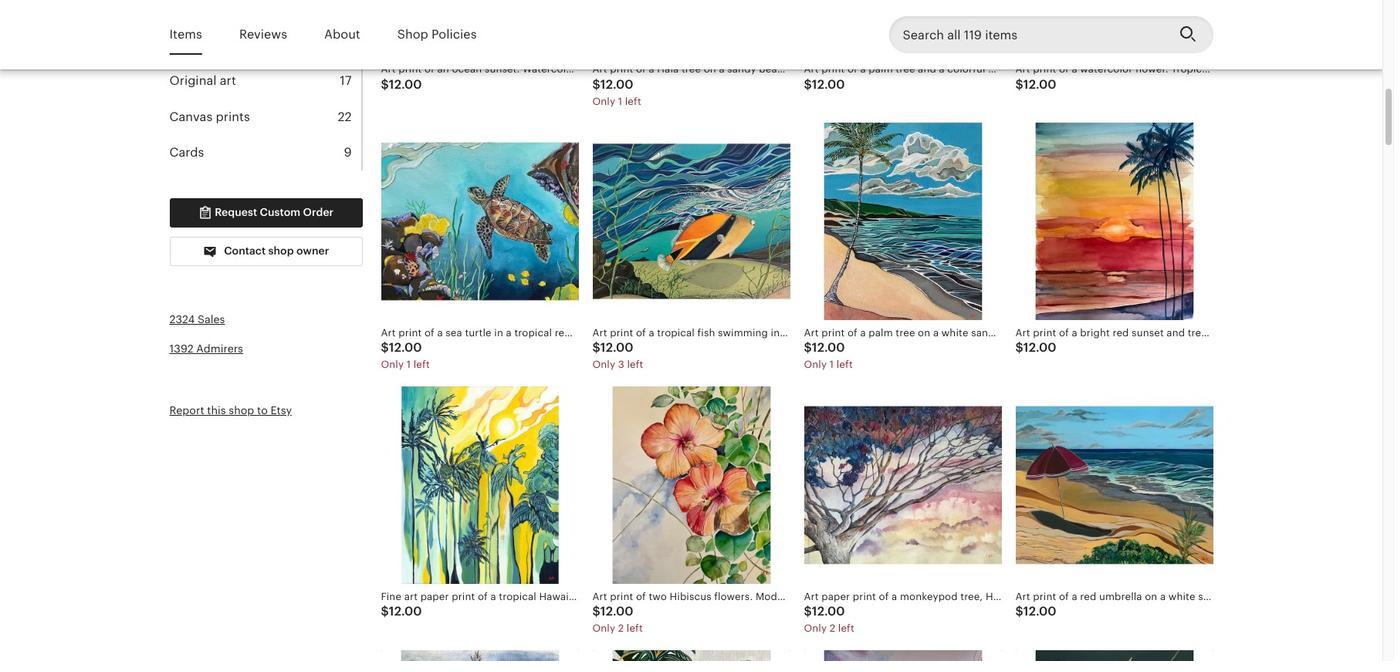 Task type: describe. For each thing, give the bounding box(es) containing it.
12.00 inside the art print of a watercolor flower. tropical botanical art print. giclee print. $ 12.00
[[1024, 77, 1057, 92]]

2 inside $ 12.00 only 2 left
[[830, 623, 836, 635]]

custom
[[260, 206, 301, 219]]

print for art print of two hibiscus flowers. modern botanical art prints. giclee print. $ 12.00 only 2 left
[[610, 592, 634, 603]]

people & abstract
[[170, 38, 274, 52]]

art print of a watercolor flower. tropical botanical art print. giclee print. image
[[1016, 0, 1214, 57]]

1 horizontal spatial 1
[[618, 95, 623, 107]]

order
[[303, 206, 334, 219]]

2324 sales
[[170, 314, 225, 326]]

sections tab list
[[170, 0, 363, 171]]

only for art print of a sea turtle in a tropical reef, colorful ocean art prints. hawaii art. giclee print. image
[[381, 359, 404, 371]]

tab containing canvas prints
[[170, 99, 361, 135]]

22
[[338, 109, 352, 124]]

reviews
[[239, 27, 287, 42]]

abstract
[[225, 38, 274, 52]]

contact shop owner button
[[170, 237, 363, 267]]

art print of a palm tree on a white sand beach. colorful beach wall art, on fine art paper. image
[[804, 123, 1002, 321]]

prints
[[216, 109, 250, 124]]

art print of a sea turtle in a tropical reef, colorful ocean art prints. hawaii art. giclee print. image
[[381, 123, 579, 321]]

$ 12.00 for art print of an ocean sunset. watercolor ocean sunset painting. hawaii artwork. giclee print. 'image' on the top left of page
[[381, 77, 422, 92]]

request custom order
[[212, 206, 334, 219]]

9 for people & abstract
[[344, 38, 352, 52]]

report this shop to etsy link
[[170, 404, 292, 417]]

$ 12.00 only 1 left for "art print of a palm tree on a white sand beach. colorful beach wall art, on fine art paper." "image"
[[804, 341, 853, 371]]

shop inside the contact shop owner button
[[268, 245, 294, 257]]

contact
[[224, 245, 266, 257]]

art print of an ocean sunset. watercolor ocean sunset painting. hawaii artwork. giclee print. image
[[381, 0, 579, 57]]

of for art print of two hibiscus flowers. modern botanical art prints. giclee print. $ 12.00 only 2 left
[[636, 592, 646, 603]]

Search all 119 items text field
[[889, 16, 1167, 53]]

canvas prints
[[170, 109, 250, 124]]

$ 12.00 only 3 left
[[593, 341, 644, 371]]

$ 12.00 for fine art paper print of a tropical hawaiian jungle forest, bold colorful art prints. giclee print. image
[[381, 605, 422, 619]]

art print of two hibiscus flowers. modern botanical art prints. giclee print. $ 12.00 only 2 left
[[593, 592, 956, 635]]

report
[[170, 404, 204, 417]]

watercolor
[[1081, 64, 1133, 75]]

2 inside "art print of two hibiscus flowers. modern botanical art prints. giclee print. $ 12.00 only 2 left"
[[618, 623, 624, 635]]

art inside tab
[[220, 73, 236, 88]]

two
[[649, 592, 667, 603]]

art print of a bright red sunset and tree silhouettes. hawaii and california beach art. giclee print. image
[[1016, 123, 1214, 321]]

1 tab from the top
[[170, 0, 361, 28]]

contact shop owner
[[221, 245, 329, 257]]

print. for art print of a watercolor flower. tropical botanical art print. giclee print. $ 12.00
[[1342, 64, 1368, 75]]

2324
[[170, 314, 195, 326]]

a
[[1072, 64, 1078, 75]]

1392
[[170, 343, 194, 355]]

$ 12.00 for the art print of a bright red sunset and tree silhouettes. hawaii and california beach art. giclee print. image
[[1016, 341, 1057, 356]]

tropical
[[1172, 64, 1211, 75]]

this
[[207, 404, 226, 417]]

$ inside the art print of a watercolor flower. tropical botanical art print. giclee print. $ 12.00
[[1016, 77, 1024, 92]]

items link
[[170, 17, 202, 53]]

to
[[257, 404, 268, 417]]

only inside "art print of two hibiscus flowers. modern botanical art prints. giclee print. $ 12.00 only 2 left"
[[593, 623, 616, 635]]

owner
[[297, 245, 329, 257]]

flowers.
[[715, 592, 753, 603]]

1 horizontal spatial $ 12.00 only 1 left
[[593, 77, 642, 107]]

art print of a red umbrella on a white sand beach. beachy art print, hawaii artwork, giclee print. image
[[1016, 387, 1214, 585]]

about
[[324, 27, 360, 42]]

hibiscus
[[670, 592, 712, 603]]

1392 admirers
[[170, 343, 243, 355]]



Task type: vqa. For each thing, say whether or not it's contained in the screenshot.
THE HIBISCUS
yes



Task type: locate. For each thing, give the bounding box(es) containing it.
tab
[[170, 0, 361, 28], [170, 28, 361, 63], [170, 63, 361, 99], [170, 99, 361, 135], [170, 135, 361, 171]]

2 2 from the left
[[830, 623, 836, 635]]

shop left the owner
[[268, 245, 294, 257]]

flower.
[[1136, 64, 1169, 75]]

1 horizontal spatial 2
[[830, 623, 836, 635]]

shop
[[398, 27, 428, 42]]

fine art paper print of a tropical hawaiian jungle forest, bold colorful art prints. giclee print. image
[[381, 387, 579, 585]]

$ 12.00 only 1 left
[[593, 77, 642, 107], [381, 341, 430, 371], [804, 341, 853, 371]]

cards
[[170, 145, 204, 160]]

giclee for art print of a watercolor flower. tropical botanical art print. giclee print. $ 12.00
[[1308, 64, 1339, 75]]

shop left the to at the bottom left of page
[[229, 404, 254, 417]]

2 horizontal spatial art
[[1262, 64, 1276, 75]]

1 horizontal spatial art
[[845, 592, 858, 603]]

&
[[213, 38, 222, 52]]

1392 admirers link
[[170, 343, 243, 355]]

shop
[[268, 245, 294, 257], [229, 404, 254, 417]]

12.00 inside the $ 12.00 only 3 left
[[601, 341, 634, 356]]

2 horizontal spatial print.
[[1342, 64, 1368, 75]]

2
[[618, 623, 624, 635], [830, 623, 836, 635]]

9
[[344, 38, 352, 52], [344, 145, 352, 160]]

reviews link
[[239, 17, 287, 53]]

0 horizontal spatial art
[[220, 73, 236, 88]]

$ 12.00 only 1 left for art print of a sea turtle in a tropical reef, colorful ocean art prints. hawaii art. giclee print. image
[[381, 341, 430, 371]]

botanical up $ 12.00 only 2 left
[[797, 592, 842, 603]]

art paper print of a monkeypod tree, hawaiian art prints. botanical watercolor artwork. pastel colors. giclee print. image
[[804, 387, 1002, 585]]

of inside the art print of a watercolor flower. tropical botanical art print. giclee print. $ 12.00
[[1060, 64, 1070, 75]]

0 horizontal spatial shop
[[229, 404, 254, 417]]

shop policies
[[398, 27, 477, 42]]

0 vertical spatial print
[[1034, 64, 1057, 75]]

1 for art print of a sea turtle in a tropical reef, colorful ocean art prints. hawaii art. giclee print. image
[[407, 359, 411, 371]]

2 up art print of a two palm trees on a sandy beach. modern beach inspired artwork. colorful art print, giclee print. image
[[618, 623, 624, 635]]

only inside the $ 12.00 only 3 left
[[593, 359, 616, 371]]

art print of a watercolor flower. tropical botanical art print. giclee print. $ 12.00
[[1016, 64, 1368, 92]]

art inside the art print of a watercolor flower. tropical botanical art print. giclee print. $ 12.00
[[1016, 64, 1031, 75]]

art left two
[[593, 592, 608, 603]]

art inside "art print of two hibiscus flowers. modern botanical art prints. giclee print. $ 12.00 only 2 left"
[[593, 592, 608, 603]]

botanical right tropical
[[1214, 64, 1260, 75]]

$ 12.00 for art print of a red umbrella on a white sand beach. beachy art print, hawaii artwork, giclee print. image
[[1016, 605, 1057, 619]]

botanical inside "art print of two hibiscus flowers. modern botanical art prints. giclee print. $ 12.00 only 2 left"
[[797, 592, 842, 603]]

left for art paper print of a monkeypod tree, hawaiian art prints. botanical watercolor artwork. pastel colors. giclee print. image at the bottom right of the page
[[839, 623, 855, 635]]

only for art paper print of a monkeypod tree, hawaiian art prints. botanical watercolor artwork. pastel colors. giclee print. image at the bottom right of the page
[[804, 623, 827, 635]]

3 tab from the top
[[170, 63, 361, 99]]

art inside the art print of a watercolor flower. tropical botanical art print. giclee print. $ 12.00
[[1262, 64, 1276, 75]]

0 horizontal spatial print
[[610, 592, 634, 603]]

giclee inside "art print of two hibiscus flowers. modern botanical art prints. giclee print. $ 12.00 only 2 left"
[[895, 592, 927, 603]]

$ 12.00 for art print of a palm tree and a colorful ocean sunset. colorful beach wall art. hawaii artwork image
[[804, 77, 845, 92]]

1 horizontal spatial print.
[[1279, 64, 1305, 75]]

2 horizontal spatial 1
[[830, 359, 834, 371]]

1 for "art print of a palm tree on a white sand beach. colorful beach wall art, on fine art paper." "image"
[[830, 359, 834, 371]]

print for art print of a watercolor flower. tropical botanical art print. giclee print. $ 12.00
[[1034, 64, 1057, 75]]

shop policies link
[[398, 17, 477, 53]]

12.00 inside "art print of two hibiscus flowers. modern botanical art prints. giclee print. $ 12.00 only 2 left"
[[601, 605, 634, 619]]

1 horizontal spatial print
[[1034, 64, 1057, 75]]

tab containing cards
[[170, 135, 361, 171]]

modern
[[756, 592, 794, 603]]

canvas
[[170, 109, 213, 124]]

of inside "art print of two hibiscus flowers. modern botanical art prints. giclee print. $ 12.00 only 2 left"
[[636, 592, 646, 603]]

1 vertical spatial print
[[610, 592, 634, 603]]

botanical for art print of two hibiscus flowers. modern botanical art prints. giclee print. $ 12.00 only 2 left
[[797, 592, 842, 603]]

left inside $ 12.00 only 2 left
[[839, 623, 855, 635]]

items
[[170, 27, 202, 42]]

art paper print of a pink orchid. modern botanical art print. realistic flower artwork.  giclee print. image
[[1016, 651, 1214, 662]]

art for art print of two hibiscus flowers. modern botanical art prints. giclee print. $ 12.00 only 2 left
[[593, 592, 608, 603]]

12.00 inside $ 12.00 only 2 left
[[812, 605, 845, 619]]

art inside "art print of two hibiscus flowers. modern botanical art prints. giclee print. $ 12.00 only 2 left"
[[845, 592, 858, 603]]

5 tab from the top
[[170, 135, 361, 171]]

1 horizontal spatial giclee
[[1308, 64, 1339, 75]]

print inside the art print of a watercolor flower. tropical botanical art print. giclee print. $ 12.00
[[1034, 64, 1057, 75]]

print left a
[[1034, 64, 1057, 75]]

$ 12.00
[[381, 77, 422, 92], [804, 77, 845, 92], [1016, 341, 1057, 356], [381, 605, 422, 619], [1016, 605, 1057, 619]]

art for art print of a watercolor flower. tropical botanical art print. giclee print. $ 12.00
[[1016, 64, 1031, 75]]

0 horizontal spatial $ 12.00 only 1 left
[[381, 341, 430, 371]]

17
[[340, 73, 352, 88]]

only for the art print of a tropical fish swimming in a coral reef. hawaii state fish. giclee print. image
[[593, 359, 616, 371]]

1 horizontal spatial shop
[[268, 245, 294, 257]]

print inside "art print of two hibiscus flowers. modern botanical art prints. giclee print. $ 12.00 only 2 left"
[[610, 592, 634, 603]]

botanical
[[1214, 64, 1260, 75], [797, 592, 842, 603]]

art for art print of a watercolor flower. tropical botanical art print. giclee print. $ 12.00
[[1262, 64, 1276, 75]]

0 horizontal spatial print.
[[929, 592, 956, 603]]

9 down '22'
[[344, 145, 352, 160]]

1
[[618, 95, 623, 107], [407, 359, 411, 371], [830, 359, 834, 371]]

0 vertical spatial giclee
[[1308, 64, 1339, 75]]

etsy
[[271, 404, 292, 417]]

print.
[[1279, 64, 1305, 75], [1342, 64, 1368, 75], [929, 592, 956, 603]]

print left two
[[610, 592, 634, 603]]

1 2 from the left
[[618, 623, 624, 635]]

tab containing people & abstract
[[170, 28, 361, 63]]

art
[[1016, 64, 1031, 75], [593, 592, 608, 603]]

$ inside $ 12.00 only 2 left
[[804, 605, 812, 619]]

only
[[593, 95, 616, 107], [381, 359, 404, 371], [593, 359, 616, 371], [804, 359, 827, 371], [593, 623, 616, 635], [804, 623, 827, 635]]

art print of two hibiscus flowers. modern botanical art prints. giclee print. image
[[593, 387, 790, 585]]

art print of a native hawaiian crow. bird painting, watercolor birds, bird themed art. giclee print on fine art paper. image
[[804, 651, 1002, 662]]

1 vertical spatial 9
[[344, 145, 352, 160]]

1 vertical spatial art
[[593, 592, 608, 603]]

1 horizontal spatial art
[[1016, 64, 1031, 75]]

0 vertical spatial of
[[1060, 64, 1070, 75]]

left for the art print of a tropical fish swimming in a coral reef. hawaii state fish. giclee print. image
[[627, 359, 644, 371]]

$ inside the $ 12.00 only 3 left
[[593, 341, 601, 356]]

admirers
[[196, 343, 243, 355]]

2 9 from the top
[[344, 145, 352, 160]]

$ 12.00 only 2 left
[[804, 605, 855, 635]]

of for art print of a watercolor flower. tropical botanical art print. giclee print. $ 12.00
[[1060, 64, 1070, 75]]

about link
[[324, 17, 360, 53]]

art down search all 119 items text box
[[1016, 64, 1031, 75]]

left
[[625, 95, 642, 107], [414, 359, 430, 371], [627, 359, 644, 371], [837, 359, 853, 371], [627, 623, 643, 635], [839, 623, 855, 635]]

watercolor art paper print of two coconut trees growing on a rocky ocean shore. hawaii tropical artwork. giclee print. image
[[381, 651, 579, 662]]

$
[[381, 77, 389, 92], [593, 77, 601, 92], [804, 77, 812, 92], [1016, 77, 1024, 92], [381, 341, 389, 356], [593, 341, 601, 356], [804, 341, 812, 356], [1016, 341, 1024, 356], [381, 605, 389, 619], [593, 605, 601, 619], [804, 605, 812, 619], [1016, 605, 1024, 619]]

sales
[[198, 314, 225, 326]]

left for "art print of a palm tree on a white sand beach. colorful beach wall art, on fine art paper." "image"
[[837, 359, 853, 371]]

0 horizontal spatial of
[[636, 592, 646, 603]]

of
[[1060, 64, 1070, 75], [636, 592, 646, 603]]

1 horizontal spatial of
[[1060, 64, 1070, 75]]

botanical for art print of a watercolor flower. tropical botanical art print. giclee print. $ 12.00
[[1214, 64, 1260, 75]]

only inside $ 12.00 only 2 left
[[804, 623, 827, 635]]

1 vertical spatial giclee
[[895, 592, 927, 603]]

0 horizontal spatial botanical
[[797, 592, 842, 603]]

left inside "art print of two hibiscus flowers. modern botanical art prints. giclee print. $ 12.00 only 2 left"
[[627, 623, 643, 635]]

2 horizontal spatial $ 12.00 only 1 left
[[804, 341, 853, 371]]

left for art print of a sea turtle in a tropical reef, colorful ocean art prints. hawaii art. giclee print. image
[[414, 359, 430, 371]]

0 horizontal spatial 1
[[407, 359, 411, 371]]

giclee for art print of two hibiscus flowers. modern botanical art prints. giclee print. $ 12.00 only 2 left
[[895, 592, 927, 603]]

prints.
[[861, 592, 893, 603]]

only for "art print of a palm tree on a white sand beach. colorful beach wall art, on fine art paper." "image"
[[804, 359, 827, 371]]

2 up art print of a native hawaiian crow. bird painting, watercolor birds, bird themed art. giclee print on fine art paper. 'image'
[[830, 623, 836, 635]]

art print of a two palm trees on a sandy beach. modern beach inspired artwork. colorful art print, giclee print. image
[[593, 651, 790, 662]]

print. inside "art print of two hibiscus flowers. modern botanical art prints. giclee print. $ 12.00 only 2 left"
[[929, 592, 956, 603]]

of left two
[[636, 592, 646, 603]]

original
[[170, 73, 217, 88]]

report this shop to etsy
[[170, 404, 292, 417]]

9 for cards
[[344, 145, 352, 160]]

people
[[170, 38, 210, 52]]

1 9 from the top
[[344, 38, 352, 52]]

2 tab from the top
[[170, 28, 361, 63]]

1 vertical spatial botanical
[[797, 592, 842, 603]]

giclee
[[1308, 64, 1339, 75], [895, 592, 927, 603]]

1 vertical spatial shop
[[229, 404, 254, 417]]

0 vertical spatial botanical
[[1214, 64, 1260, 75]]

1 vertical spatial of
[[636, 592, 646, 603]]

$ inside "art print of two hibiscus flowers. modern botanical art prints. giclee print. $ 12.00 only 2 left"
[[593, 605, 601, 619]]

0 vertical spatial shop
[[268, 245, 294, 257]]

giclee inside the art print of a watercolor flower. tropical botanical art print. giclee print. $ 12.00
[[1308, 64, 1339, 75]]

1 horizontal spatial botanical
[[1214, 64, 1260, 75]]

print
[[1034, 64, 1057, 75], [610, 592, 634, 603]]

9 up 17 on the left of the page
[[344, 38, 352, 52]]

4 tab from the top
[[170, 99, 361, 135]]

art print of a tropical fish swimming in a coral reef. hawaii state fish. giclee print. image
[[593, 123, 790, 321]]

print. for art print of two hibiscus flowers. modern botanical art prints. giclee print. $ 12.00 only 2 left
[[929, 592, 956, 603]]

0 horizontal spatial art
[[593, 592, 608, 603]]

12.00
[[389, 77, 422, 92], [601, 77, 634, 92], [812, 77, 845, 92], [1024, 77, 1057, 92], [389, 341, 422, 356], [601, 341, 634, 356], [812, 341, 845, 356], [1024, 341, 1057, 356], [389, 605, 422, 619], [601, 605, 634, 619], [812, 605, 845, 619], [1024, 605, 1057, 619]]

art for art print of two hibiscus flowers. modern botanical art prints. giclee print. $ 12.00 only 2 left
[[845, 592, 858, 603]]

original art
[[170, 73, 236, 88]]

2324 sales link
[[170, 314, 225, 326]]

art
[[1262, 64, 1276, 75], [220, 73, 236, 88], [845, 592, 858, 603]]

of left a
[[1060, 64, 1070, 75]]

0 horizontal spatial 2
[[618, 623, 624, 635]]

policies
[[432, 27, 477, 42]]

request custom order link
[[170, 199, 363, 228]]

0 vertical spatial 9
[[344, 38, 352, 52]]

left inside the $ 12.00 only 3 left
[[627, 359, 644, 371]]

botanical inside the art print of a watercolor flower. tropical botanical art print. giclee print. $ 12.00
[[1214, 64, 1260, 75]]

art print of a palm tree and a colorful ocean sunset. colorful beach wall art. hawaii artwork image
[[804, 0, 1002, 57]]

0 vertical spatial art
[[1016, 64, 1031, 75]]

3
[[618, 359, 625, 371]]

tab containing original art
[[170, 63, 361, 99]]

0 horizontal spatial giclee
[[895, 592, 927, 603]]

request
[[215, 206, 257, 219]]



